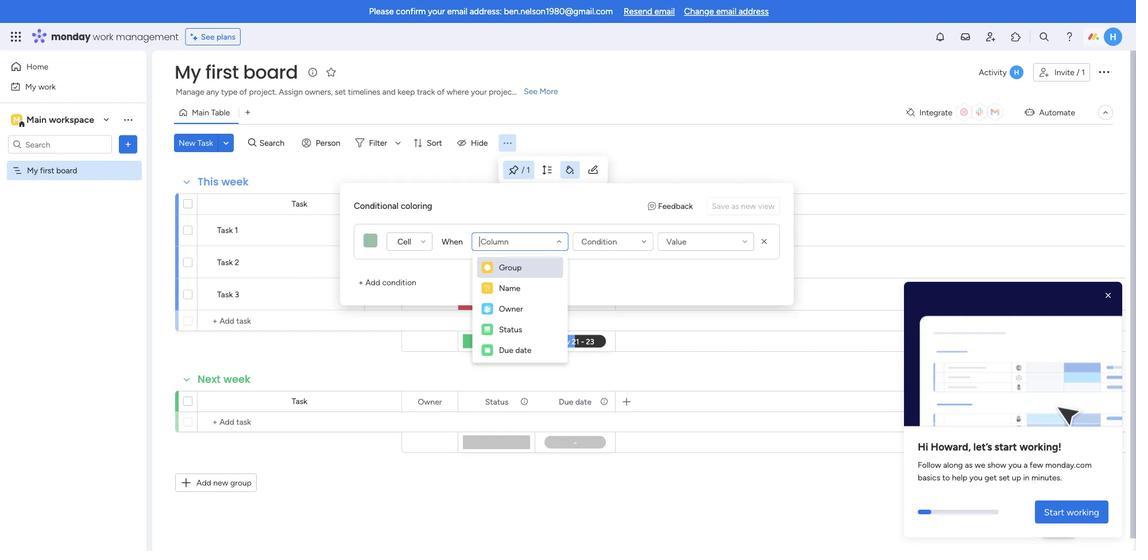 Task type: vqa. For each thing, say whether or not it's contained in the screenshot.
The Dapulse Integrations Icon
yes



Task type: locate. For each thing, give the bounding box(es) containing it.
progress bar
[[918, 510, 932, 515]]

add inside "button"
[[196, 478, 211, 488]]

1
[[1082, 68, 1085, 77], [527, 165, 530, 175], [235, 225, 238, 235]]

to
[[943, 473, 950, 482]]

work for monday
[[93, 30, 113, 43]]

week for next week
[[223, 372, 251, 387]]

see plans
[[201, 32, 236, 42]]

set right owners,
[[335, 87, 346, 97]]

1 horizontal spatial add
[[365, 278, 380, 288]]

add to favorites image
[[326, 66, 337, 78]]

main inside button
[[192, 108, 209, 117]]

1 vertical spatial date
[[575, 397, 592, 407]]

column information image right due date field
[[600, 397, 609, 406]]

1 horizontal spatial date
[[575, 397, 592, 407]]

new inside "button"
[[213, 478, 228, 488]]

board down search in workspace field
[[56, 166, 77, 176]]

first inside the my first board list box
[[40, 166, 54, 176]]

1 horizontal spatial column information image
[[600, 397, 609, 406]]

Search in workspace field
[[24, 138, 96, 151]]

+
[[358, 278, 363, 288]]

0 horizontal spatial board
[[56, 166, 77, 176]]

1 horizontal spatial main
[[192, 108, 209, 117]]

0 horizontal spatial set
[[335, 87, 346, 97]]

basics
[[918, 473, 941, 482]]

0 horizontal spatial due
[[499, 346, 513, 355]]

new left view
[[741, 201, 756, 211]]

few
[[1030, 460, 1044, 470]]

working
[[1067, 507, 1100, 518]]

main table
[[192, 108, 230, 117]]

new
[[741, 201, 756, 211], [213, 478, 228, 488]]

0 horizontal spatial as
[[731, 201, 739, 211]]

of right track
[[437, 87, 445, 97]]

task 3
[[217, 290, 239, 300]]

2 horizontal spatial email
[[716, 6, 737, 17]]

1 vertical spatial 1
[[527, 165, 530, 175]]

nov 22
[[563, 258, 587, 267]]

first up the type
[[205, 59, 239, 85]]

1 inside invite / 1 button
[[1082, 68, 1085, 77]]

notifications image
[[935, 31, 946, 43]]

my inside list box
[[27, 166, 38, 176]]

email for change email address
[[716, 6, 737, 17]]

as right "save"
[[731, 201, 739, 211]]

main
[[192, 108, 209, 117], [26, 114, 47, 125]]

1 horizontal spatial see
[[524, 86, 538, 96]]

column information image for status
[[520, 397, 529, 406]]

add new group button
[[175, 474, 257, 492]]

close image
[[1103, 290, 1114, 302]]

1 vertical spatial owner field
[[415, 396, 445, 408]]

0 vertical spatial your
[[428, 6, 445, 17]]

0 horizontal spatial main
[[26, 114, 47, 125]]

0 horizontal spatial /
[[522, 165, 525, 175]]

0 horizontal spatial new
[[213, 478, 228, 488]]

date
[[515, 346, 532, 355], [575, 397, 592, 407]]

1 horizontal spatial 1
[[527, 165, 530, 175]]

1 horizontal spatial work
[[93, 30, 113, 43]]

your right confirm
[[428, 6, 445, 17]]

main for main workspace
[[26, 114, 47, 125]]

first down search in workspace field
[[40, 166, 54, 176]]

my work
[[25, 82, 56, 91]]

0 vertical spatial 1
[[1082, 68, 1085, 77]]

date inside field
[[575, 397, 592, 407]]

new task
[[179, 138, 213, 148]]

main workspace
[[26, 114, 94, 125]]

conditional coloring
[[354, 201, 432, 211]]

0 horizontal spatial of
[[240, 87, 247, 97]]

main right workspace image
[[26, 114, 47, 125]]

see left the more
[[524, 86, 538, 96]]

Next week field
[[195, 372, 254, 387]]

monday
[[51, 30, 91, 43]]

plans
[[217, 32, 236, 42]]

email right change
[[716, 6, 737, 17]]

0 vertical spatial owner field
[[415, 198, 445, 211]]

menu image
[[502, 138, 513, 149]]

please
[[369, 6, 394, 17]]

1 horizontal spatial board
[[243, 59, 298, 85]]

my
[[175, 59, 201, 85], [25, 82, 36, 91], [27, 166, 38, 176]]

0 vertical spatial see
[[201, 32, 215, 42]]

0 horizontal spatial first
[[40, 166, 54, 176]]

1 vertical spatial week
[[223, 372, 251, 387]]

set left "up"
[[999, 473, 1010, 482]]

1 vertical spatial /
[[522, 165, 525, 175]]

you left a
[[1009, 460, 1022, 470]]

2 column information image from the left
[[600, 397, 609, 406]]

0 vertical spatial due date
[[499, 346, 532, 355]]

1 vertical spatial my first board
[[27, 166, 77, 176]]

management
[[116, 30, 178, 43]]

0 horizontal spatial date
[[515, 346, 532, 355]]

add new group
[[196, 478, 252, 488]]

as inside follow along as we show you a few monday.com basics to help you get set up in minutes.
[[965, 460, 973, 470]]

hi howard, let's start working!
[[918, 441, 1062, 453]]

0 horizontal spatial 1
[[235, 225, 238, 235]]

0 vertical spatial you
[[1009, 460, 1022, 470]]

Search field
[[257, 135, 291, 151]]

my first board inside list box
[[27, 166, 77, 176]]

1 vertical spatial due
[[559, 397, 573, 407]]

more
[[540, 86, 558, 96]]

email left address:
[[447, 6, 468, 17]]

timelines
[[348, 87, 380, 97]]

nov
[[564, 226, 578, 236], [563, 258, 577, 267], [563, 290, 577, 299]]

my first board
[[175, 59, 298, 85], [27, 166, 77, 176]]

this week
[[198, 175, 249, 189]]

nov left 21
[[564, 226, 578, 236]]

see inside button
[[201, 32, 215, 42]]

1 horizontal spatial my first board
[[175, 59, 298, 85]]

nov left 23
[[563, 290, 577, 299]]

see more
[[524, 86, 558, 96]]

Owner field
[[415, 198, 445, 211], [415, 396, 445, 408]]

0 vertical spatial new
[[741, 201, 756, 211]]

see
[[201, 32, 215, 42], [524, 86, 538, 96]]

remove sort image
[[759, 236, 770, 248]]

1 vertical spatial due date
[[559, 397, 592, 407]]

add left group
[[196, 478, 211, 488]]

you down the we
[[970, 473, 983, 482]]

1 vertical spatial status
[[485, 397, 509, 407]]

howard,
[[931, 441, 971, 453]]

minutes.
[[1032, 473, 1062, 482]]

of right the type
[[240, 87, 247, 97]]

first
[[205, 59, 239, 85], [40, 166, 54, 176]]

0 vertical spatial set
[[335, 87, 346, 97]]

email right resend
[[655, 6, 675, 17]]

task 1
[[217, 225, 238, 235]]

/
[[1077, 68, 1080, 77], [522, 165, 525, 175]]

0 vertical spatial as
[[731, 201, 739, 211]]

2
[[235, 258, 239, 267]]

1 vertical spatial work
[[38, 82, 56, 91]]

0 horizontal spatial my first board
[[27, 166, 77, 176]]

email
[[447, 6, 468, 17], [655, 6, 675, 17], [716, 6, 737, 17]]

arrow down image
[[391, 136, 405, 150]]

0 vertical spatial nov
[[564, 226, 578, 236]]

1 email from the left
[[447, 6, 468, 17]]

2 horizontal spatial 1
[[1082, 68, 1085, 77]]

add right +
[[365, 278, 380, 288]]

my first board up the type
[[175, 59, 298, 85]]

option
[[0, 160, 146, 163]]

as
[[731, 201, 739, 211], [965, 460, 973, 470]]

in
[[1023, 473, 1030, 482]]

as inside 'button'
[[731, 201, 739, 211]]

nov left 22
[[563, 258, 577, 267]]

main table button
[[174, 103, 239, 122]]

21
[[580, 226, 587, 236]]

/ inside dropdown button
[[522, 165, 525, 175]]

week inside the next week field
[[223, 372, 251, 387]]

3 email from the left
[[716, 6, 737, 17]]

my work button
[[7, 77, 124, 96]]

select product image
[[10, 31, 22, 43]]

your right 'where'
[[471, 87, 487, 97]]

1 horizontal spatial as
[[965, 460, 973, 470]]

start working
[[1044, 507, 1100, 518]]

1 vertical spatial you
[[970, 473, 983, 482]]

1 horizontal spatial set
[[999, 473, 1010, 482]]

resend
[[624, 6, 653, 17]]

my down home
[[25, 82, 36, 91]]

0 vertical spatial date
[[515, 346, 532, 355]]

main for main table
[[192, 108, 209, 117]]

work for my
[[38, 82, 56, 91]]

+ add condition
[[358, 278, 416, 288]]

0 vertical spatial first
[[205, 59, 239, 85]]

week right next
[[223, 372, 251, 387]]

1 horizontal spatial due
[[559, 397, 573, 407]]

1 vertical spatial see
[[524, 86, 538, 96]]

week right this
[[221, 175, 249, 189]]

invite / 1 button
[[1033, 63, 1090, 82]]

manage
[[176, 87, 204, 97]]

week inside this week field
[[221, 175, 249, 189]]

see left plans
[[201, 32, 215, 42]]

0 vertical spatial week
[[221, 175, 249, 189]]

main left table
[[192, 108, 209, 117]]

1 horizontal spatial due date
[[559, 397, 592, 407]]

owners,
[[305, 87, 333, 97]]

1 horizontal spatial new
[[741, 201, 756, 211]]

+ Add task text field
[[203, 415, 396, 429]]

0 horizontal spatial add
[[196, 478, 211, 488]]

1 vertical spatial nov
[[563, 258, 577, 267]]

0 horizontal spatial you
[[970, 473, 983, 482]]

v2 overdue deadline image
[[539, 225, 549, 236]]

0 horizontal spatial work
[[38, 82, 56, 91]]

workspace
[[49, 114, 94, 125]]

work inside my work button
[[38, 82, 56, 91]]

1 column information image from the left
[[520, 397, 529, 406]]

1 horizontal spatial of
[[437, 87, 445, 97]]

work
[[93, 30, 113, 43], [38, 82, 56, 91]]

see for see more
[[524, 86, 538, 96]]

column information image right the status field
[[520, 397, 529, 406]]

my down search in workspace field
[[27, 166, 38, 176]]

due
[[499, 346, 513, 355], [559, 397, 573, 407]]

m
[[13, 115, 20, 125]]

nov 23
[[563, 290, 587, 299]]

keep
[[398, 87, 415, 97]]

0 vertical spatial owner
[[418, 199, 442, 209]]

1 horizontal spatial /
[[1077, 68, 1080, 77]]

1 horizontal spatial your
[[471, 87, 487, 97]]

column
[[481, 237, 509, 247]]

start working button
[[1035, 501, 1109, 524]]

owner for 1st owner field from the bottom of the page
[[418, 397, 442, 407]]

integrate
[[920, 108, 953, 117]]

inbox image
[[960, 31, 971, 43]]

next
[[198, 372, 221, 387]]

work right the monday
[[93, 30, 113, 43]]

sort
[[427, 138, 442, 148]]

1 inside / 1 dropdown button
[[527, 165, 530, 175]]

hi
[[918, 441, 928, 453]]

1 horizontal spatial email
[[655, 6, 675, 17]]

2 vertical spatial owner
[[418, 397, 442, 407]]

0 vertical spatial due
[[499, 346, 513, 355]]

+ add condition button
[[354, 273, 421, 292]]

1 vertical spatial add
[[196, 478, 211, 488]]

1 vertical spatial board
[[56, 166, 77, 176]]

1 horizontal spatial first
[[205, 59, 239, 85]]

follow along as we show you a few monday.com basics to help you get set up in minutes.
[[918, 460, 1092, 482]]

my first board down search in workspace field
[[27, 166, 77, 176]]

your
[[428, 6, 445, 17], [471, 87, 487, 97]]

/ inside button
[[1077, 68, 1080, 77]]

help
[[952, 473, 968, 482]]

0 horizontal spatial column information image
[[520, 397, 529, 406]]

save as new view button
[[707, 197, 780, 215]]

resend email
[[624, 6, 675, 17]]

1 vertical spatial as
[[965, 460, 973, 470]]

column information image
[[520, 397, 529, 406], [600, 397, 609, 406]]

as left the we
[[965, 460, 973, 470]]

condition
[[382, 278, 416, 288]]

invite members image
[[985, 31, 997, 43]]

0 vertical spatial board
[[243, 59, 298, 85]]

week
[[221, 175, 249, 189], [223, 372, 251, 387]]

0 vertical spatial /
[[1077, 68, 1080, 77]]

sort button
[[409, 134, 449, 152]]

workspace image
[[11, 113, 22, 126]]

2 email from the left
[[655, 6, 675, 17]]

1 vertical spatial first
[[40, 166, 54, 176]]

This week field
[[195, 175, 252, 190]]

0 horizontal spatial email
[[447, 6, 468, 17]]

next week
[[198, 372, 251, 387]]

0 horizontal spatial see
[[201, 32, 215, 42]]

see more link
[[523, 86, 559, 97]]

main inside workspace selection element
[[26, 114, 47, 125]]

1 vertical spatial new
[[213, 478, 228, 488]]

2 vertical spatial 1
[[235, 225, 238, 235]]

assign
[[279, 87, 303, 97]]

1 for / 1
[[527, 165, 530, 175]]

work down home
[[38, 82, 56, 91]]

help image
[[1064, 31, 1075, 43]]

board inside list box
[[56, 166, 77, 176]]

2 vertical spatial nov
[[563, 290, 577, 299]]

new left group
[[213, 478, 228, 488]]

0 vertical spatial work
[[93, 30, 113, 43]]

1 vertical spatial set
[[999, 473, 1010, 482]]

board up project.
[[243, 59, 298, 85]]

along
[[943, 460, 963, 470]]

0 vertical spatial add
[[365, 278, 380, 288]]



Task type: describe. For each thing, give the bounding box(es) containing it.
week for this week
[[221, 175, 249, 189]]

working
[[473, 226, 503, 236]]

1 owner field from the top
[[415, 198, 445, 211]]

start
[[995, 441, 1017, 453]]

My first board field
[[172, 59, 301, 85]]

my up manage
[[175, 59, 201, 85]]

workspace selection element
[[11, 113, 96, 128]]

23
[[579, 290, 587, 299]]

coloring
[[401, 201, 432, 211]]

group
[[499, 263, 522, 273]]

table
[[211, 108, 230, 117]]

ben.nelson1980@gmail.com
[[504, 6, 613, 17]]

add inside button
[[365, 278, 380, 288]]

save as new view
[[712, 201, 775, 211]]

my first board list box
[[0, 159, 146, 335]]

name
[[499, 284, 521, 293]]

address:
[[470, 6, 502, 17]]

value
[[667, 237, 687, 247]]

home
[[26, 62, 48, 72]]

dapulse integrations image
[[907, 108, 915, 117]]

see for see plans
[[201, 32, 215, 42]]

search everything image
[[1039, 31, 1050, 43]]

conditional
[[354, 201, 399, 211]]

person
[[316, 138, 340, 148]]

angle down image
[[223, 139, 229, 147]]

start
[[1044, 507, 1065, 518]]

workspace options image
[[122, 114, 134, 125]]

1 vertical spatial owner
[[499, 304, 523, 314]]

help
[[1049, 522, 1069, 534]]

address
[[739, 6, 769, 17]]

task inside button
[[197, 138, 213, 148]]

lottie animation image
[[904, 287, 1123, 431]]

home button
[[7, 57, 124, 76]]

0 vertical spatial my first board
[[175, 59, 298, 85]]

v2 search image
[[248, 137, 257, 150]]

2 owner field from the top
[[415, 396, 445, 408]]

invite
[[1055, 68, 1075, 77]]

/ 1
[[522, 165, 530, 175]]

let's
[[974, 441, 992, 453]]

any
[[206, 87, 219, 97]]

email for resend email
[[655, 6, 675, 17]]

up
[[1012, 473, 1021, 482]]

invite / 1
[[1055, 68, 1085, 77]]

on
[[504, 226, 514, 236]]

where
[[447, 87, 469, 97]]

when
[[442, 237, 463, 247]]

manage any type of project. assign owners, set timelines and keep track of where your project stands.
[[176, 87, 543, 97]]

22
[[579, 258, 587, 267]]

1 vertical spatial your
[[471, 87, 487, 97]]

v2 done deadline image
[[539, 257, 549, 268]]

3
[[235, 290, 239, 300]]

track
[[417, 87, 435, 97]]

/ 1 button
[[503, 161, 535, 179]]

0 horizontal spatial due date
[[499, 346, 532, 355]]

2 of from the left
[[437, 87, 445, 97]]

1 horizontal spatial you
[[1009, 460, 1022, 470]]

filter
[[369, 138, 387, 148]]

nov 21
[[564, 226, 587, 236]]

1 for task 1
[[235, 225, 238, 235]]

help button
[[1039, 519, 1079, 538]]

cell
[[398, 237, 411, 247]]

set inside follow along as we show you a few monday.com basics to help you get set up in minutes.
[[999, 473, 1010, 482]]

+ Add task text field
[[203, 314, 396, 328]]

howard image
[[1104, 28, 1123, 46]]

group
[[230, 478, 252, 488]]

collapse board header image
[[1101, 108, 1110, 117]]

Due date field
[[556, 396, 595, 408]]

nov for working on it
[[564, 226, 578, 236]]

show board description image
[[306, 67, 320, 78]]

confirm
[[396, 6, 426, 17]]

new inside 'button'
[[741, 201, 756, 211]]

feedback link
[[648, 200, 693, 212]]

activity button
[[974, 63, 1029, 82]]

feedback
[[658, 201, 693, 211]]

status inside the status field
[[485, 397, 509, 407]]

working!
[[1020, 441, 1062, 453]]

add view image
[[245, 108, 250, 117]]

see plans button
[[185, 28, 241, 45]]

due inside field
[[559, 397, 573, 407]]

options image
[[122, 139, 134, 150]]

my inside button
[[25, 82, 36, 91]]

0 vertical spatial status
[[499, 325, 522, 335]]

options image
[[1097, 65, 1111, 79]]

stuck
[[486, 290, 507, 300]]

hide button
[[453, 134, 495, 152]]

0 horizontal spatial your
[[428, 6, 445, 17]]

monday work management
[[51, 30, 178, 43]]

owner for 1st owner field from the top
[[418, 199, 442, 209]]

automate
[[1039, 108, 1075, 117]]

hide
[[471, 138, 488, 148]]

person button
[[297, 134, 347, 152]]

type
[[221, 87, 238, 97]]

change email address
[[684, 6, 769, 17]]

due date inside due date field
[[559, 397, 592, 407]]

v2 user feedback image
[[648, 201, 656, 211]]

apps image
[[1011, 31, 1022, 43]]

autopilot image
[[1025, 105, 1035, 119]]

a
[[1024, 460, 1028, 470]]

we
[[975, 460, 986, 470]]

working on it
[[473, 226, 521, 236]]

get
[[985, 473, 997, 482]]

monday.com
[[1045, 460, 1092, 470]]

change
[[684, 6, 714, 17]]

Status field
[[482, 396, 511, 408]]

column information image for due date
[[600, 397, 609, 406]]

and
[[382, 87, 396, 97]]

resend email link
[[624, 6, 675, 17]]

stands.
[[517, 87, 543, 97]]

new task button
[[174, 134, 218, 152]]

nov for done
[[563, 258, 577, 267]]

1 of from the left
[[240, 87, 247, 97]]

condition
[[582, 237, 617, 247]]

change email address link
[[684, 6, 769, 17]]

lottie animation element
[[904, 282, 1123, 431]]



